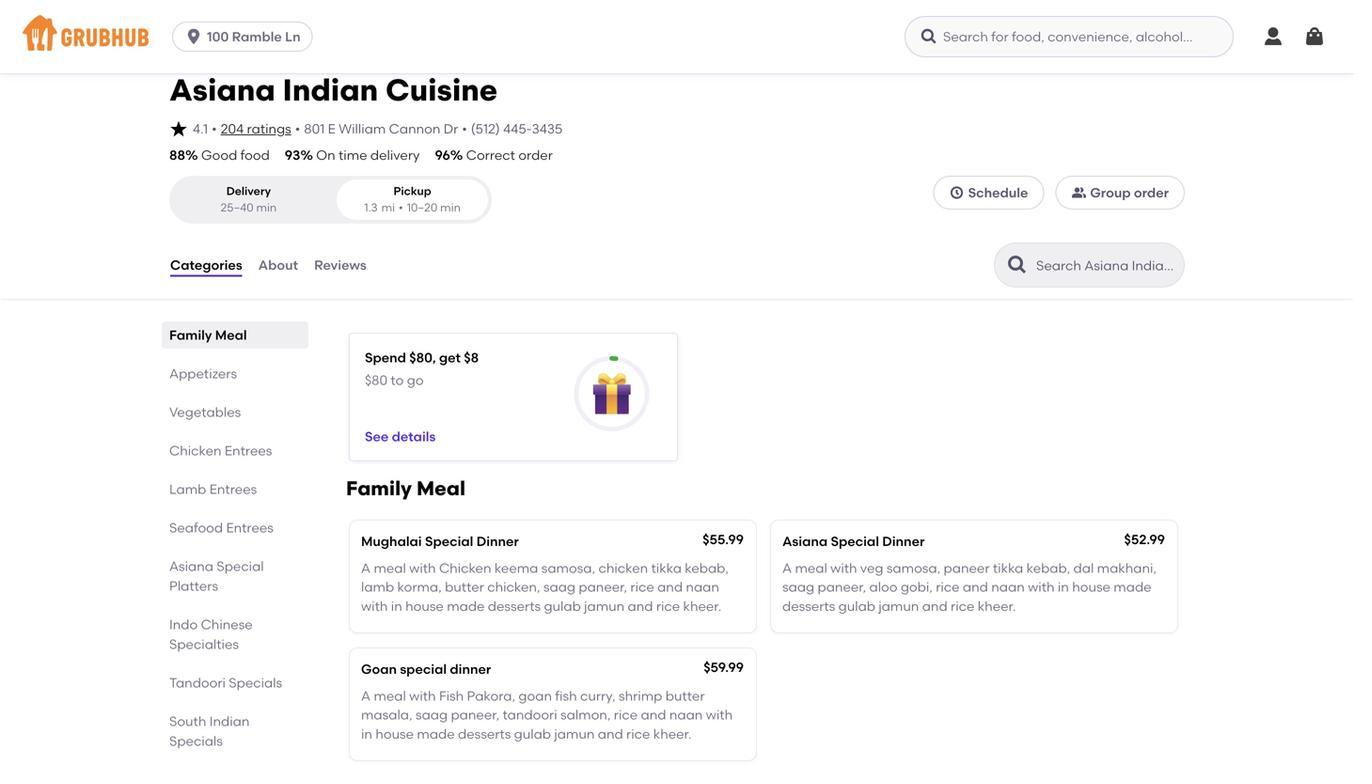 Task type: locate. For each thing, give the bounding box(es) containing it.
order for correct order
[[519, 147, 553, 163]]

special down seafood entrees at bottom left
[[217, 559, 264, 575]]

1 vertical spatial order
[[1134, 185, 1169, 201]]

house down dal
[[1073, 580, 1111, 596]]

indian down tandoori specials
[[210, 714, 250, 730]]

0 horizontal spatial butter
[[445, 580, 484, 596]]

schedule button
[[934, 176, 1045, 210]]

kheer. up $59.99
[[683, 599, 722, 615]]

1 vertical spatial specials
[[169, 734, 223, 750]]

family meal down the "see details" button
[[346, 477, 466, 501]]

house down masala,
[[376, 727, 414, 743]]

indian for specials
[[210, 714, 250, 730]]

on
[[316, 147, 336, 163]]

a for a meal with fish pakora, goan fish curry, shrimp butter masala, saag paneer, tandoori salmon, rice and naan with in house made desserts gulab jamun and rice kheer.
[[361, 688, 371, 704]]

1 vertical spatial chicken
[[439, 560, 492, 576]]

kebab, inside a meal with chicken keema samosa, chicken tikka kebab, lamb korma, butter chicken, saag paneer, rice and naan with in house made desserts gulab jamun and rice kheer.
[[685, 560, 729, 576]]

indian inside south indian specials
[[210, 714, 250, 730]]

desserts for lamb
[[488, 599, 541, 615]]

see details button
[[365, 420, 436, 454]]

a inside a meal with veg samosa, paneer tikka kebab, dal makhani, saag paneer, aloo gobi, rice and naan with in house made desserts gulab jamun and rice kheer.
[[783, 560, 792, 576]]

meal inside a meal with veg samosa, paneer tikka kebab, dal makhani, saag paneer, aloo gobi, rice and naan with in house made desserts gulab jamun and rice kheer.
[[795, 560, 828, 576]]

paneer, down "pakora,"
[[451, 708, 500, 724]]

get
[[439, 350, 461, 366]]

0 vertical spatial butter
[[445, 580, 484, 596]]

jamun
[[584, 599, 625, 615], [879, 599, 919, 615], [554, 727, 595, 743]]

2 samosa, from the left
[[887, 560, 941, 576]]

1 vertical spatial made
[[447, 599, 485, 615]]

about
[[258, 257, 298, 273]]

goan special dinner
[[361, 662, 491, 678]]

1 vertical spatial asiana
[[783, 534, 828, 550]]

special
[[425, 534, 474, 550], [831, 534, 879, 550], [217, 559, 264, 575]]

platters
[[169, 579, 218, 595]]

made inside a meal with chicken keema samosa, chicken tikka kebab, lamb korma, butter chicken, saag paneer, rice and naan with in house made desserts gulab jamun and rice kheer.
[[447, 599, 485, 615]]

0 horizontal spatial tikka
[[651, 560, 682, 576]]

naan for $55.99
[[686, 580, 720, 596]]

good food
[[201, 147, 270, 163]]

indian
[[283, 72, 378, 108], [210, 714, 250, 730]]

1 horizontal spatial tikka
[[993, 560, 1024, 576]]

204
[[221, 121, 244, 137]]

2 horizontal spatial paneer,
[[818, 580, 867, 596]]

0 horizontal spatial samosa,
[[542, 560, 596, 576]]

curry
[[285, 48, 315, 62]]

0 horizontal spatial meal
[[215, 327, 247, 343]]

a inside a meal with chicken keema samosa, chicken tikka kebab, lamb korma, butter chicken, saag paneer, rice and naan with in house made desserts gulab jamun and rice kheer.
[[361, 560, 371, 576]]

south indian specials
[[169, 714, 250, 750]]

with
[[409, 560, 436, 576], [831, 560, 858, 576], [1028, 580, 1055, 596], [361, 599, 388, 615], [409, 688, 436, 704], [706, 708, 733, 724]]

saag right chicken,
[[544, 580, 576, 596]]

meal for saag
[[795, 560, 828, 576]]

min right 10–20
[[440, 201, 461, 215]]

meal down asiana special dinner
[[795, 560, 828, 576]]

0 vertical spatial svg image
[[184, 27, 203, 46]]

order right group on the top of the page
[[1134, 185, 1169, 201]]

asiana for asiana special dinner
[[783, 534, 828, 550]]

butter inside a meal with chicken keema samosa, chicken tikka kebab, lamb korma, butter chicken, saag paneer, rice and naan with in house made desserts gulab jamun and rice kheer.
[[445, 580, 484, 596]]

order
[[519, 147, 553, 163], [1134, 185, 1169, 201]]

jamun down 'chicken'
[[584, 599, 625, 615]]

1 min from the left
[[256, 201, 277, 215]]

option group
[[169, 176, 492, 224]]

dinner up veg
[[883, 534, 925, 550]]

family meal
[[169, 327, 247, 343], [346, 477, 466, 501]]

445-
[[503, 121, 532, 137]]

in for a meal with chicken keema samosa, chicken tikka kebab, lamb korma, butter chicken, saag paneer, rice and naan with in house made desserts gulab jamun and rice kheer.
[[391, 599, 402, 615]]

svg image inside 100 ramble ln button
[[184, 27, 203, 46]]

1 horizontal spatial kebab,
[[1027, 560, 1071, 576]]

naan inside the a meal with fish pakora, goan fish curry, shrimp butter masala, saag paneer, tandoori salmon, rice and naan with in house made desserts gulab jamun and rice kheer.
[[670, 708, 703, 724]]

0 horizontal spatial indian
[[210, 714, 250, 730]]

a meal with chicken keema samosa, chicken tikka kebab, lamb korma, butter chicken, saag paneer, rice and naan with in house made desserts gulab jamun and rice kheer.
[[361, 560, 729, 615]]

tikka right the paneer
[[993, 560, 1024, 576]]

house inside the a meal with fish pakora, goan fish curry, shrimp butter masala, saag paneer, tandoori salmon, rice and naan with in house made desserts gulab jamun and rice kheer.
[[376, 727, 414, 743]]

meal
[[215, 327, 247, 343], [417, 477, 466, 501]]

dinner up keema
[[477, 534, 519, 550]]

1 tikka from the left
[[651, 560, 682, 576]]

1 vertical spatial entrees
[[210, 482, 257, 498]]

min
[[256, 201, 277, 215], [440, 201, 461, 215]]

saag inside the a meal with fish pakora, goan fish curry, shrimp butter masala, saag paneer, tandoori salmon, rice and naan with in house made desserts gulab jamun and rice kheer.
[[416, 708, 448, 724]]

aloo
[[870, 580, 898, 596]]

meal up appetizers
[[215, 327, 247, 343]]

samosa,
[[542, 560, 596, 576], [887, 560, 941, 576]]

lamb
[[361, 580, 394, 596]]

0 horizontal spatial kebab,
[[685, 560, 729, 576]]

made for a meal with fish pakora, goan fish curry, shrimp butter masala, saag paneer, tandoori salmon, rice and naan with in house made desserts gulab jamun and rice kheer.
[[417, 727, 455, 743]]

kheer. down the paneer
[[978, 599, 1016, 615]]

made inside the a meal with fish pakora, goan fish curry, shrimp butter masala, saag paneer, tandoori salmon, rice and naan with in house made desserts gulab jamun and rice kheer.
[[417, 727, 455, 743]]

jamun inside a meal with chicken keema samosa, chicken tikka kebab, lamb korma, butter chicken, saag paneer, rice and naan with in house made desserts gulab jamun and rice kheer.
[[584, 599, 625, 615]]

0 vertical spatial meal
[[215, 327, 247, 343]]

tikka
[[651, 560, 682, 576], [993, 560, 1024, 576]]

order down 3435 on the top of the page
[[519, 147, 553, 163]]

desserts down asiana special dinner
[[783, 599, 836, 615]]

entrees up lamb entrees
[[225, 443, 272, 459]]

0 horizontal spatial saag
[[416, 708, 448, 724]]

lamb
[[169, 482, 206, 498]]

jamun for $55.99
[[584, 599, 625, 615]]

kheer. inside the a meal with fish pakora, goan fish curry, shrimp butter masala, saag paneer, tandoori salmon, rice and naan with in house made desserts gulab jamun and rice kheer.
[[654, 727, 692, 743]]

svg image left 100
[[184, 27, 203, 46]]

indo
[[169, 617, 198, 633]]

0 vertical spatial order
[[519, 147, 553, 163]]

dinner
[[477, 534, 519, 550], [883, 534, 925, 550]]

family down see
[[346, 477, 412, 501]]

jamun inside a meal with veg samosa, paneer tikka kebab, dal makhani, saag paneer, aloo gobi, rice and naan with in house made desserts gulab jamun and rice kheer.
[[879, 599, 919, 615]]

entrees for chicken entrees
[[225, 443, 272, 459]]

2 vertical spatial house
[[376, 727, 414, 743]]

gulab down aloo
[[839, 599, 876, 615]]

delivery
[[371, 147, 420, 163]]

special for chicken
[[425, 534, 474, 550]]

gulab up "fish"
[[544, 599, 581, 615]]

paneer, inside the a meal with fish pakora, goan fish curry, shrimp butter masala, saag paneer, tandoori salmon, rice and naan with in house made desserts gulab jamun and rice kheer.
[[451, 708, 500, 724]]

entrees down lamb entrees
[[226, 520, 274, 536]]

a
[[361, 560, 371, 576], [783, 560, 792, 576], [361, 688, 371, 704]]

kheer. inside a meal with chicken keema samosa, chicken tikka kebab, lamb korma, butter chicken, saag paneer, rice and naan with in house made desserts gulab jamun and rice kheer.
[[683, 599, 722, 615]]

a inside the a meal with fish pakora, goan fish curry, shrimp butter masala, saag paneer, tandoori salmon, rice and naan with in house made desserts gulab jamun and rice kheer.
[[361, 688, 371, 704]]

$52.99
[[1125, 532, 1166, 548]]

meal
[[374, 560, 406, 576], [795, 560, 828, 576], [374, 688, 406, 704]]

house down korma,
[[406, 599, 444, 615]]

special up veg
[[831, 534, 879, 550]]

ramble
[[232, 29, 282, 45]]

meal inside the a meal with fish pakora, goan fish curry, shrimp butter masala, saag paneer, tandoori salmon, rice and naan with in house made desserts gulab jamun and rice kheer.
[[374, 688, 406, 704]]

1 horizontal spatial family meal
[[346, 477, 466, 501]]

vegetables
[[169, 404, 241, 420]]

1 vertical spatial meal
[[417, 477, 466, 501]]

4.1 • 204 ratings
[[193, 121, 291, 137]]

chicken up the lamb
[[169, 443, 222, 459]]

2 dinner from the left
[[883, 534, 925, 550]]

1 dinner from the left
[[477, 534, 519, 550]]

saag down asiana special dinner
[[783, 580, 815, 596]]

desserts inside a meal with veg samosa, paneer tikka kebab, dal makhani, saag paneer, aloo gobi, rice and naan with in house made desserts gulab jamun and rice kheer.
[[783, 599, 836, 615]]

meal inside a meal with chicken keema samosa, chicken tikka kebab, lamb korma, butter chicken, saag paneer, rice and naan with in house made desserts gulab jamun and rice kheer.
[[374, 560, 406, 576]]

2 min from the left
[[440, 201, 461, 215]]

samosa, right keema
[[542, 560, 596, 576]]

0 vertical spatial house
[[1073, 580, 1111, 596]]

1 horizontal spatial samosa,
[[887, 560, 941, 576]]

0 horizontal spatial special
[[217, 559, 264, 575]]

1 horizontal spatial special
[[425, 534, 474, 550]]

kebab, left dal
[[1027, 560, 1071, 576]]

a up "lamb"
[[361, 560, 371, 576]]

1 vertical spatial indian
[[210, 714, 250, 730]]

samosa, inside a meal with chicken keema samosa, chicken tikka kebab, lamb korma, butter chicken, saag paneer, rice and naan with in house made desserts gulab jamun and rice kheer.
[[542, 560, 596, 576]]

made down makhani,
[[1114, 580, 1152, 596]]

asiana right $55.99
[[783, 534, 828, 550]]

0 horizontal spatial in
[[361, 727, 372, 743]]

paneer, down veg
[[818, 580, 867, 596]]

svg image
[[1262, 25, 1285, 48], [1304, 25, 1326, 48], [920, 27, 939, 46], [169, 120, 188, 138]]

• right dr
[[462, 121, 467, 137]]

butter right shrimp
[[666, 688, 705, 704]]

in inside the a meal with fish pakora, goan fish curry, shrimp butter masala, saag paneer, tandoori salmon, rice and naan with in house made desserts gulab jamun and rice kheer.
[[361, 727, 372, 743]]

0 vertical spatial in
[[1058, 580, 1069, 596]]

0 horizontal spatial svg image
[[184, 27, 203, 46]]

kheer. for $59.99
[[654, 727, 692, 743]]

subscription pass image
[[169, 49, 184, 60]]

fish
[[555, 688, 577, 704]]

gulab down tandoori
[[514, 727, 551, 743]]

0 horizontal spatial chicken
[[169, 443, 222, 459]]

categories button
[[169, 231, 243, 299]]

jamun down aloo
[[879, 599, 919, 615]]

min inside 'delivery 25–40 min'
[[256, 201, 277, 215]]

1 vertical spatial family meal
[[346, 477, 466, 501]]

0 horizontal spatial paneer,
[[451, 708, 500, 724]]

1 horizontal spatial min
[[440, 201, 461, 215]]

1 horizontal spatial butter
[[666, 688, 705, 704]]

butter
[[445, 580, 484, 596], [666, 688, 705, 704]]

family meal up appetizers
[[169, 327, 247, 343]]

specials right the tandoori on the bottom left of the page
[[229, 675, 282, 691]]

chicken
[[599, 560, 648, 576]]

2 vertical spatial entrees
[[226, 520, 274, 536]]

desserts down "pakora,"
[[458, 727, 511, 743]]

meal for korma,
[[374, 560, 406, 576]]

1 vertical spatial svg image
[[950, 185, 965, 201]]

0 horizontal spatial min
[[256, 201, 277, 215]]

1 vertical spatial butter
[[666, 688, 705, 704]]

to
[[391, 373, 404, 389]]

reviews button
[[313, 231, 368, 299]]

1 samosa, from the left
[[542, 560, 596, 576]]

order inside button
[[1134, 185, 1169, 201]]

2 tikka from the left
[[993, 560, 1024, 576]]

chicken down mughalai special dinner
[[439, 560, 492, 576]]

option group containing delivery 25–40 min
[[169, 176, 492, 224]]

correct
[[466, 147, 515, 163]]

96
[[435, 147, 450, 163]]

desserts inside the a meal with fish pakora, goan fish curry, shrimp butter masala, saag paneer, tandoori salmon, rice and naan with in house made desserts gulab jamun and rice kheer.
[[458, 727, 511, 743]]

2 horizontal spatial in
[[1058, 580, 1069, 596]]

paneer, down 'chicken'
[[579, 580, 627, 596]]

1 vertical spatial house
[[406, 599, 444, 615]]

kheer.
[[683, 599, 722, 615], [978, 599, 1016, 615], [654, 727, 692, 743]]

pakora,
[[467, 688, 516, 704]]

meal up masala,
[[374, 688, 406, 704]]

special up korma,
[[425, 534, 474, 550]]

paneer
[[944, 560, 990, 576]]

88
[[169, 147, 185, 163]]

0 vertical spatial made
[[1114, 580, 1152, 596]]

a meal with fish pakora, goan fish curry, shrimp butter masala, saag paneer, tandoori salmon, rice and naan with in house made desserts gulab jamun and rice kheer.
[[361, 688, 733, 743]]

$80,
[[409, 350, 436, 366]]

ratings
[[247, 121, 291, 137]]

1 horizontal spatial saag
[[544, 580, 576, 596]]

house inside a meal with chicken keema samosa, chicken tikka kebab, lamb korma, butter chicken, saag paneer, rice and naan with in house made desserts gulab jamun and rice kheer.
[[406, 599, 444, 615]]

• left 801
[[295, 121, 300, 137]]

10–20
[[407, 201, 438, 215]]

1 vertical spatial in
[[391, 599, 402, 615]]

2 horizontal spatial special
[[831, 534, 879, 550]]

reviews
[[314, 257, 367, 273]]

$55.99
[[703, 532, 744, 548]]

0 vertical spatial chicken
[[169, 443, 222, 459]]

0 vertical spatial family meal
[[169, 327, 247, 343]]

1 kebab, from the left
[[685, 560, 729, 576]]

2 vertical spatial asiana
[[169, 559, 214, 575]]

0 horizontal spatial order
[[519, 147, 553, 163]]

tikka right 'chicken'
[[651, 560, 682, 576]]

min down delivery
[[256, 201, 277, 215]]

meal up "lamb"
[[374, 560, 406, 576]]

entrees for lamb entrees
[[210, 482, 257, 498]]

0 vertical spatial indian
[[283, 72, 378, 108]]

butter right korma,
[[445, 580, 484, 596]]

1 horizontal spatial specials
[[229, 675, 282, 691]]

2 vertical spatial made
[[417, 727, 455, 743]]

gulab inside a meal with veg samosa, paneer tikka kebab, dal makhani, saag paneer, aloo gobi, rice and naan with in house made desserts gulab jamun and rice kheer.
[[839, 599, 876, 615]]

family
[[169, 327, 212, 343], [346, 477, 412, 501]]

indian for cuisine
[[283, 72, 378, 108]]

0 vertical spatial entrees
[[225, 443, 272, 459]]

specialties
[[169, 637, 239, 653]]

indian up e
[[283, 72, 378, 108]]

asiana up platters
[[169, 559, 214, 575]]

100 ramble ln button
[[172, 22, 320, 52]]

main navigation navigation
[[0, 0, 1355, 73]]

gulab inside a meal with chicken keema samosa, chicken tikka kebab, lamb korma, butter chicken, saag paneer, rice and naan with in house made desserts gulab jamun and rice kheer.
[[544, 599, 581, 615]]

asiana down bowls, on the left of the page
[[169, 72, 275, 108]]

1 horizontal spatial in
[[391, 599, 402, 615]]

jamun inside the a meal with fish pakora, goan fish curry, shrimp butter masala, saag paneer, tandoori salmon, rice and naan with in house made desserts gulab jamun and rice kheer.
[[554, 727, 595, 743]]

0 horizontal spatial dinner
[[477, 534, 519, 550]]

2 horizontal spatial saag
[[783, 580, 815, 596]]

svg image inside the schedule button
[[950, 185, 965, 201]]

1 horizontal spatial dinner
[[883, 534, 925, 550]]

desserts inside a meal with chicken keema samosa, chicken tikka kebab, lamb korma, butter chicken, saag paneer, rice and naan with in house made desserts gulab jamun and rice kheer.
[[488, 599, 541, 615]]

1 horizontal spatial order
[[1134, 185, 1169, 201]]

1 horizontal spatial indian
[[283, 72, 378, 108]]

people icon image
[[1072, 185, 1087, 201]]

gulab inside the a meal with fish pakora, goan fish curry, shrimp butter masala, saag paneer, tandoori salmon, rice and naan with in house made desserts gulab jamun and rice kheer.
[[514, 727, 551, 743]]

saag down fish
[[416, 708, 448, 724]]

chicken inside a meal with chicken keema samosa, chicken tikka kebab, lamb korma, butter chicken, saag paneer, rice and naan with in house made desserts gulab jamun and rice kheer.
[[439, 560, 492, 576]]

saag
[[544, 580, 576, 596], [783, 580, 815, 596], [416, 708, 448, 724]]

naan
[[686, 580, 720, 596], [992, 580, 1025, 596], [670, 708, 703, 724]]

1 horizontal spatial svg image
[[950, 185, 965, 201]]

1 horizontal spatial chicken
[[439, 560, 492, 576]]

1 horizontal spatial family
[[346, 477, 412, 501]]

made up dinner
[[447, 599, 485, 615]]

kebab, down $55.99
[[685, 560, 729, 576]]

a up masala,
[[361, 688, 371, 704]]

in inside a meal with chicken keema samosa, chicken tikka kebab, lamb korma, butter chicken, saag paneer, rice and naan with in house made desserts gulab jamun and rice kheer.
[[391, 599, 402, 615]]

time
[[339, 147, 367, 163]]

0 horizontal spatial family
[[169, 327, 212, 343]]

1 horizontal spatial paneer,
[[579, 580, 627, 596]]

desserts down chicken,
[[488, 599, 541, 615]]

naan inside a meal with chicken keema samosa, chicken tikka kebab, lamb korma, butter chicken, saag paneer, rice and naan with in house made desserts gulab jamun and rice kheer.
[[686, 580, 720, 596]]

svg image left "schedule"
[[950, 185, 965, 201]]

a down asiana special dinner
[[783, 560, 792, 576]]

naan inside a meal with veg samosa, paneer tikka kebab, dal makhani, saag paneer, aloo gobi, rice and naan with in house made desserts gulab jamun and rice kheer.
[[992, 580, 1025, 596]]

svg image
[[184, 27, 203, 46], [950, 185, 965, 201]]

jamun down salmon,
[[554, 727, 595, 743]]

0 horizontal spatial specials
[[169, 734, 223, 750]]

kebab, inside a meal with veg samosa, paneer tikka kebab, dal makhani, saag paneer, aloo gobi, rice and naan with in house made desserts gulab jamun and rice kheer.
[[1027, 560, 1071, 576]]

desserts
[[488, 599, 541, 615], [783, 599, 836, 615], [458, 727, 511, 743]]

2 vertical spatial in
[[361, 727, 372, 743]]

0 vertical spatial asiana
[[169, 72, 275, 108]]

• right mi on the left top of the page
[[399, 201, 403, 215]]

family up appetizers
[[169, 327, 212, 343]]

1.3
[[364, 201, 378, 215]]

in inside a meal with veg samosa, paneer tikka kebab, dal makhani, saag paneer, aloo gobi, rice and naan with in house made desserts gulab jamun and rice kheer.
[[1058, 580, 1069, 596]]

Search Asiana Indian Cuisine search field
[[1035, 257, 1179, 275]]

house
[[1073, 580, 1111, 596], [406, 599, 444, 615], [376, 727, 414, 743]]

2 kebab, from the left
[[1027, 560, 1071, 576]]

kheer. down shrimp
[[654, 727, 692, 743]]

south
[[169, 714, 206, 730]]

specials down south
[[169, 734, 223, 750]]

special inside the asiana special platters
[[217, 559, 264, 575]]

entrees for seafood entrees
[[226, 520, 274, 536]]

samosa, up gobi,
[[887, 560, 941, 576]]

meal up mughalai special dinner
[[417, 477, 466, 501]]

asiana inside the asiana special platters
[[169, 559, 214, 575]]

entrees up seafood entrees at bottom left
[[210, 482, 257, 498]]

made down fish
[[417, 727, 455, 743]]



Task type: describe. For each thing, give the bounding box(es) containing it.
indo chinese specialties
[[169, 617, 253, 653]]

house for a meal with chicken keema samosa, chicken tikka kebab, lamb korma, butter chicken, saag paneer, rice and naan with in house made desserts gulab jamun and rice kheer.
[[406, 599, 444, 615]]

jamun for $59.99
[[554, 727, 595, 743]]

saag inside a meal with veg samosa, paneer tikka kebab, dal makhani, saag paneer, aloo gobi, rice and naan with in house made desserts gulab jamun and rice kheer.
[[783, 580, 815, 596]]

$80
[[365, 373, 388, 389]]

0 vertical spatial specials
[[229, 675, 282, 691]]

dinner for keema
[[477, 534, 519, 550]]

• 801 e william cannon dr • (512) 445-3435
[[295, 121, 563, 137]]

a meal with veg samosa, paneer tikka kebab, dal makhani, saag paneer, aloo gobi, rice and naan with in house made desserts gulab jamun and rice kheer.
[[783, 560, 1157, 615]]

1 vertical spatial family
[[346, 477, 412, 501]]

on time delivery
[[316, 147, 420, 163]]

• right subscription pass image
[[187, 48, 192, 62]]

• bowls, chicken, curry
[[187, 48, 315, 62]]

• right 4.1
[[212, 121, 217, 137]]

delivery 25–40 min
[[221, 185, 277, 215]]

dinner
[[450, 662, 491, 678]]

lamb entrees
[[169, 482, 257, 498]]

801
[[304, 121, 325, 137]]

appetizers
[[169, 366, 237, 382]]

min inside pickup 1.3 mi • 10–20 min
[[440, 201, 461, 215]]

chicken,
[[488, 580, 540, 596]]

pickup 1.3 mi • 10–20 min
[[364, 185, 461, 215]]

special for veg
[[831, 534, 879, 550]]

veg
[[861, 560, 884, 576]]

naan for $59.99
[[670, 708, 703, 724]]

paneer, inside a meal with chicken keema samosa, chicken tikka kebab, lamb korma, butter chicken, saag paneer, rice and naan with in house made desserts gulab jamun and rice kheer.
[[579, 580, 627, 596]]

pickup
[[394, 185, 432, 198]]

a for a meal with chicken keema samosa, chicken tikka kebab, lamb korma, butter chicken, saag paneer, rice and naan with in house made desserts gulab jamun and rice kheer.
[[361, 560, 371, 576]]

asiana for asiana special platters
[[169, 559, 214, 575]]

goan
[[519, 688, 552, 704]]

tikka inside a meal with chicken keema samosa, chicken tikka kebab, lamb korma, butter chicken, saag paneer, rice and naan with in house made desserts gulab jamun and rice kheer.
[[651, 560, 682, 576]]

house inside a meal with veg samosa, paneer tikka kebab, dal makhani, saag paneer, aloo gobi, rice and naan with in house made desserts gulab jamun and rice kheer.
[[1073, 580, 1111, 596]]

in for a meal with fish pakora, goan fish curry, shrimp butter masala, saag paneer, tandoori salmon, rice and naan with in house made desserts gulab jamun and rice kheer.
[[361, 727, 372, 743]]

goan
[[361, 662, 397, 678]]

dal
[[1074, 560, 1094, 576]]

seafood
[[169, 520, 223, 536]]

seafood entrees
[[169, 520, 274, 536]]

makhani,
[[1097, 560, 1157, 576]]

dinner for samosa,
[[883, 534, 925, 550]]

desserts for butter
[[458, 727, 511, 743]]

mughalai
[[361, 534, 422, 550]]

$8
[[464, 350, 479, 366]]

Search for food, convenience, alcohol... search field
[[905, 16, 1234, 57]]

25–40
[[221, 201, 254, 215]]

3435
[[532, 121, 563, 137]]

good
[[201, 147, 237, 163]]

delivery
[[226, 185, 271, 198]]

tikka inside a meal with veg samosa, paneer tikka kebab, dal makhani, saag paneer, aloo gobi, rice and naan with in house made desserts gulab jamun and rice kheer.
[[993, 560, 1024, 576]]

made for a meal with chicken keema samosa, chicken tikka kebab, lamb korma, butter chicken, saag paneer, rice and naan with in house made desserts gulab jamun and rice kheer.
[[447, 599, 485, 615]]

gobi,
[[901, 580, 933, 596]]

spend $80, get $8 $80 to go
[[365, 350, 479, 389]]

group
[[1091, 185, 1131, 201]]

mi
[[382, 201, 395, 215]]

order for group order
[[1134, 185, 1169, 201]]

paneer, inside a meal with veg samosa, paneer tikka kebab, dal makhani, saag paneer, aloo gobi, rice and naan with in house made desserts gulab jamun and rice kheer.
[[818, 580, 867, 596]]

details
[[392, 429, 436, 445]]

korma,
[[397, 580, 442, 596]]

keema
[[495, 560, 538, 576]]

cuisine
[[386, 72, 498, 108]]

search icon image
[[1007, 254, 1029, 277]]

made inside a meal with veg samosa, paneer tikka kebab, dal makhani, saag paneer, aloo gobi, rice and naan with in house made desserts gulab jamun and rice kheer.
[[1114, 580, 1152, 596]]

svg image for schedule
[[950, 185, 965, 201]]

0 horizontal spatial family meal
[[169, 327, 247, 343]]

1 horizontal spatial meal
[[417, 477, 466, 501]]

kheer. inside a meal with veg samosa, paneer tikka kebab, dal makhani, saag paneer, aloo gobi, rice and naan with in house made desserts gulab jamun and rice kheer.
[[978, 599, 1016, 615]]

chicken entrees
[[169, 443, 272, 459]]

kheer. for $55.99
[[683, 599, 722, 615]]

go
[[407, 373, 424, 389]]

specials inside south indian specials
[[169, 734, 223, 750]]

ln
[[285, 29, 301, 45]]

categories
[[170, 257, 242, 273]]

schedule
[[969, 185, 1029, 201]]

gulab for $59.99
[[514, 727, 551, 743]]

house for a meal with fish pakora, goan fish curry, shrimp butter masala, saag paneer, tandoori salmon, rice and naan with in house made desserts gulab jamun and rice kheer.
[[376, 727, 414, 743]]

curry,
[[580, 688, 616, 704]]

bowls,
[[196, 48, 230, 62]]

$59.99
[[704, 660, 744, 676]]

special
[[400, 662, 447, 678]]

spend
[[365, 350, 406, 366]]

asiana special dinner
[[783, 534, 925, 550]]

see
[[365, 429, 389, 445]]

4.1
[[193, 121, 208, 137]]

chicken,
[[233, 48, 281, 62]]

dr
[[444, 121, 458, 137]]

william
[[339, 121, 386, 137]]

e
[[328, 121, 336, 137]]

asiana for asiana indian cuisine
[[169, 72, 275, 108]]

mughalai special dinner
[[361, 534, 519, 550]]

0 vertical spatial family
[[169, 327, 212, 343]]

gulab for $55.99
[[544, 599, 581, 615]]

butter inside the a meal with fish pakora, goan fish curry, shrimp butter masala, saag paneer, tandoori salmon, rice and naan with in house made desserts gulab jamun and rice kheer.
[[666, 688, 705, 704]]

fish
[[439, 688, 464, 704]]

saag inside a meal with chicken keema samosa, chicken tikka kebab, lamb korma, butter chicken, saag paneer, rice and naan with in house made desserts gulab jamun and rice kheer.
[[544, 580, 576, 596]]

(512)
[[471, 121, 500, 137]]

meal for masala,
[[374, 688, 406, 704]]

a for a meal with veg samosa, paneer tikka kebab, dal makhani, saag paneer, aloo gobi, rice and naan with in house made desserts gulab jamun and rice kheer.
[[783, 560, 792, 576]]

correct order
[[466, 147, 553, 163]]

svg image for 100 ramble ln
[[184, 27, 203, 46]]

samosa, inside a meal with veg samosa, paneer tikka kebab, dal makhani, saag paneer, aloo gobi, rice and naan with in house made desserts gulab jamun and rice kheer.
[[887, 560, 941, 576]]

100
[[207, 29, 229, 45]]

food
[[240, 147, 270, 163]]

asiana special platters
[[169, 559, 264, 595]]

chinese
[[201, 617, 253, 633]]

masala,
[[361, 708, 413, 724]]

100 ramble ln
[[207, 29, 301, 45]]

salmon,
[[561, 708, 611, 724]]

group order button
[[1056, 176, 1185, 210]]

tandoori
[[169, 675, 226, 691]]

shrimp
[[619, 688, 663, 704]]

asiana indian cuisine
[[169, 72, 498, 108]]

tandoori specials
[[169, 675, 282, 691]]

93
[[285, 147, 300, 163]]

see details
[[365, 429, 436, 445]]

reward icon image
[[591, 373, 633, 415]]

• inside pickup 1.3 mi • 10–20 min
[[399, 201, 403, 215]]



Task type: vqa. For each thing, say whether or not it's contained in the screenshot.
Goan
yes



